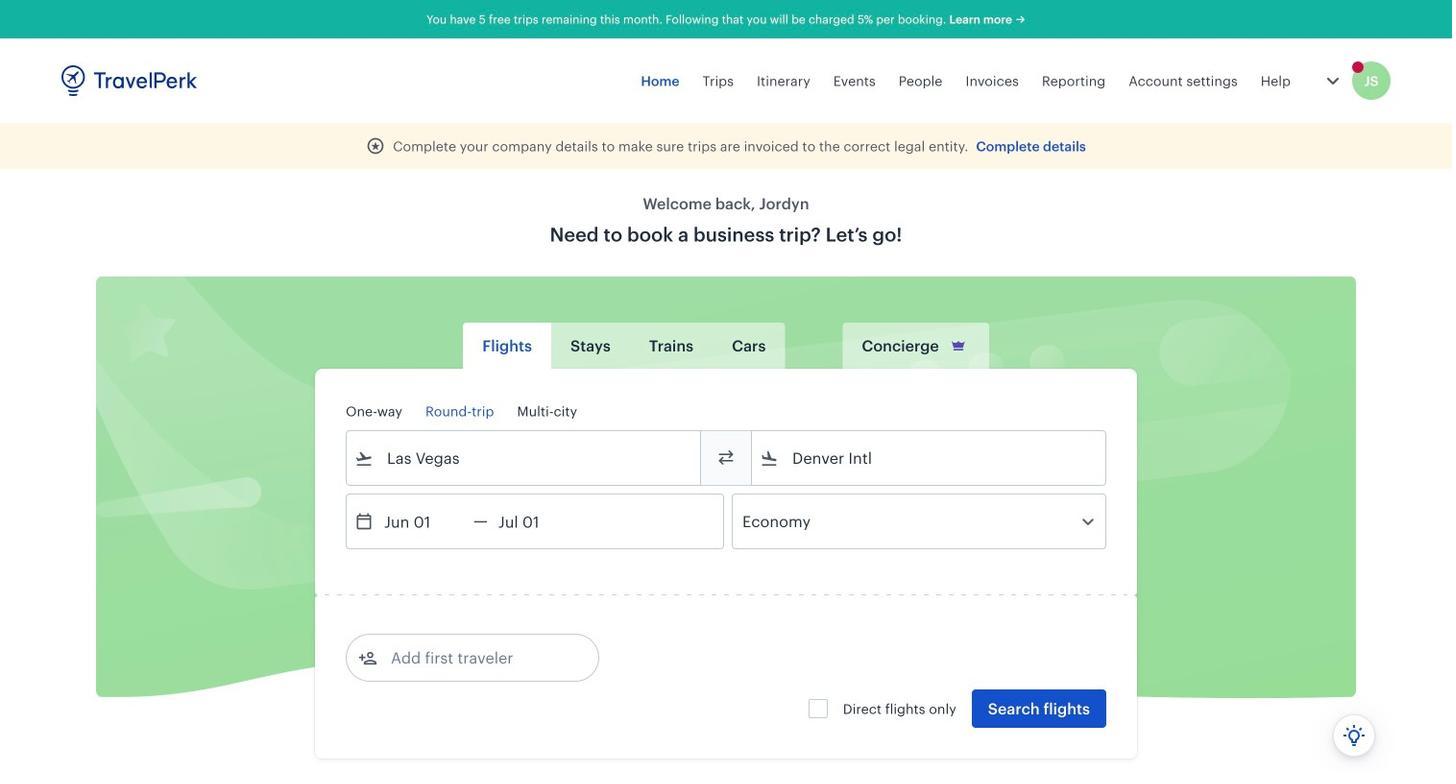 Task type: locate. For each thing, give the bounding box(es) containing it.
To search field
[[779, 443, 1080, 473]]

Add first traveler search field
[[377, 642, 577, 673]]



Task type: describe. For each thing, give the bounding box(es) containing it.
Depart text field
[[374, 495, 473, 548]]

From search field
[[374, 443, 675, 473]]

Return text field
[[488, 495, 588, 548]]



